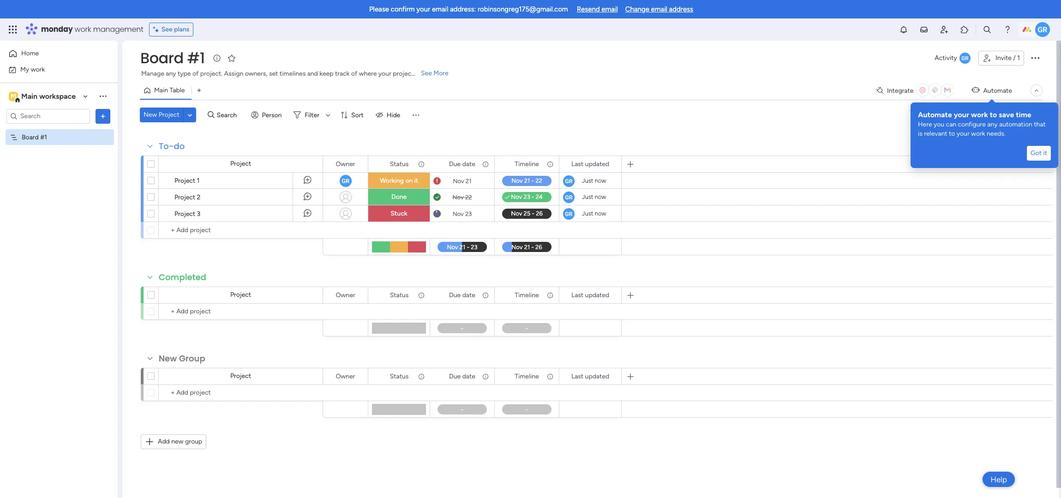 Task type: describe. For each thing, give the bounding box(es) containing it.
plans
[[174, 25, 189, 33]]

owners,
[[245, 70, 268, 78]]

integrate
[[887, 87, 914, 94]]

track
[[335, 70, 350, 78]]

stands.
[[416, 70, 436, 78]]

group
[[185, 438, 202, 446]]

2 of from the left
[[351, 70, 357, 78]]

project 1
[[175, 177, 200, 185]]

2 owner field from the top
[[334, 290, 358, 300]]

m
[[11, 92, 16, 100]]

email for change email address
[[651, 5, 668, 13]]

2 last from the top
[[572, 291, 584, 299]]

just for project 1
[[582, 177, 594, 184]]

due date field for completed
[[447, 290, 478, 300]]

status for to-do
[[390, 160, 409, 168]]

project 3
[[175, 210, 201, 218]]

home button
[[6, 46, 99, 61]]

can
[[946, 121, 957, 128]]

help button
[[983, 472, 1015, 487]]

1 vertical spatial it
[[414, 177, 418, 185]]

due date field for new group
[[447, 371, 478, 382]]

and
[[307, 70, 318, 78]]

stuck
[[391, 210, 408, 217]]

1 + add project text field from the top
[[163, 225, 319, 236]]

resend email link
[[577, 5, 618, 13]]

set
[[269, 70, 278, 78]]

column information image for status field corresponding to group
[[418, 373, 425, 380]]

show board description image
[[211, 54, 222, 63]]

automate for automate your work to save time here you can configure any automation that is relevant to your work needs.
[[918, 110, 953, 119]]

nov 21
[[453, 178, 472, 184]]

see plans
[[161, 25, 189, 33]]

completed
[[159, 272, 206, 283]]

3
[[197, 210, 201, 218]]

v2 done deadline image
[[434, 193, 441, 202]]

dapulse checkmark sign image
[[505, 192, 510, 203]]

my work
[[20, 65, 45, 73]]

confirm
[[391, 5, 415, 13]]

working
[[380, 177, 404, 185]]

last updated for to-do
[[572, 160, 610, 168]]

change email address
[[626, 5, 694, 13]]

my work button
[[6, 62, 99, 77]]

greg robinson image
[[1036, 22, 1051, 37]]

see for see more
[[421, 69, 432, 77]]

automation
[[1000, 121, 1033, 128]]

project.
[[200, 70, 223, 78]]

manage
[[141, 70, 164, 78]]

status field for group
[[388, 371, 411, 382]]

main for main table
[[154, 86, 168, 94]]

work inside button
[[31, 65, 45, 73]]

0 vertical spatial board #1
[[140, 48, 205, 68]]

add new group button
[[141, 435, 206, 449]]

invite
[[996, 54, 1012, 62]]

v2 overdue deadline image
[[434, 177, 441, 185]]

keep
[[320, 70, 334, 78]]

new project
[[144, 111, 180, 119]]

change
[[626, 5, 650, 13]]

table
[[170, 86, 185, 94]]

workspace options image
[[98, 92, 108, 101]]

owner field for new group
[[334, 371, 358, 382]]

22
[[465, 194, 472, 201]]

board #1 inside list box
[[22, 133, 47, 141]]

timeline for 3rd timeline field from the top of the page
[[515, 372, 539, 380]]

2
[[197, 193, 201, 201]]

see more link
[[420, 69, 450, 78]]

1 due date from the top
[[449, 160, 476, 168]]

1 due from the top
[[449, 160, 461, 168]]

3 just from the top
[[582, 210, 594, 217]]

person
[[262, 111, 282, 119]]

resend
[[577, 5, 600, 13]]

1 vertical spatial to
[[949, 130, 956, 138]]

project
[[393, 70, 414, 78]]

last for do
[[572, 160, 584, 168]]

3 just now from the top
[[582, 210, 606, 217]]

status for new group
[[390, 372, 409, 380]]

workspace image
[[9, 91, 18, 101]]

save
[[999, 110, 1015, 119]]

assign
[[224, 70, 243, 78]]

new
[[171, 438, 184, 446]]

to-
[[159, 140, 174, 152]]

timeline for 3rd timeline field from the bottom
[[515, 160, 539, 168]]

due for new group
[[449, 372, 461, 380]]

2 status from the top
[[390, 291, 409, 299]]

1 of from the left
[[193, 70, 199, 78]]

column information image for "due date" field related to completed
[[482, 292, 489, 299]]

see plans button
[[149, 23, 194, 36]]

automate your work to save time here you can configure any automation that is relevant to your work needs.
[[918, 110, 1046, 138]]

activity button
[[932, 51, 975, 66]]

v2 search image
[[208, 110, 215, 120]]

your down 'configure'
[[957, 130, 970, 138]]

here
[[918, 121, 933, 128]]

home
[[21, 49, 39, 57]]

0 vertical spatial options image
[[1030, 52, 1041, 63]]

search everything image
[[983, 25, 992, 34]]

New Group field
[[157, 353, 208, 365]]

2 last updated from the top
[[572, 291, 610, 299]]

inbox image
[[920, 25, 929, 34]]

configure
[[958, 121, 986, 128]]

last for group
[[572, 372, 584, 380]]

add view image
[[197, 87, 201, 94]]

To-do field
[[157, 140, 187, 152]]

workspace
[[39, 92, 76, 100]]

help
[[991, 475, 1008, 484]]

activity
[[935, 54, 958, 62]]

my
[[20, 65, 29, 73]]

#1 inside "board #1" list box
[[40, 133, 47, 141]]

last updated field for to-do
[[569, 159, 612, 169]]

new group
[[159, 353, 205, 364]]

project inside button
[[159, 111, 180, 119]]

2 + add project text field from the top
[[163, 306, 319, 317]]

0 horizontal spatial options image
[[98, 112, 108, 121]]

0 vertical spatial any
[[166, 70, 176, 78]]

where
[[359, 70, 377, 78]]

collapse board header image
[[1033, 87, 1041, 94]]

1 email from the left
[[432, 5, 448, 13]]

column information image for first "due date" field from the top of the page
[[482, 160, 489, 168]]

main workspace
[[21, 92, 76, 100]]

robinsongreg175@gmail.com
[[478, 5, 568, 13]]

hide button
[[372, 108, 406, 122]]

project 2
[[175, 193, 201, 201]]

work down 'configure'
[[972, 130, 986, 138]]

3 timeline field from the top
[[513, 371, 541, 382]]

2 owner from the top
[[336, 291, 355, 299]]

status field for do
[[388, 159, 411, 169]]

now for project 1
[[595, 177, 606, 184]]

your right confirm at left
[[417, 5, 430, 13]]

needs.
[[987, 130, 1006, 138]]

due date for completed
[[449, 291, 476, 299]]

due for completed
[[449, 291, 461, 299]]

dapulse integrations image
[[877, 87, 884, 94]]



Task type: locate. For each thing, give the bounding box(es) containing it.
1 vertical spatial due date field
[[447, 290, 478, 300]]

1 just from the top
[[582, 177, 594, 184]]

3 updated from the top
[[585, 372, 610, 380]]

main table button
[[140, 83, 192, 98]]

automate inside automate your work to save time here you can configure any automation that is relevant to your work needs.
[[918, 110, 953, 119]]

0 horizontal spatial any
[[166, 70, 176, 78]]

angle down image
[[188, 112, 192, 118]]

Status field
[[388, 159, 411, 169], [388, 290, 411, 300], [388, 371, 411, 382]]

date
[[463, 160, 476, 168], [463, 291, 476, 299], [463, 372, 476, 380]]

see more
[[421, 69, 449, 77]]

2 now from the top
[[595, 193, 606, 200]]

menu image
[[412, 110, 421, 120]]

2 due date field from the top
[[447, 290, 478, 300]]

0 vertical spatial it
[[1044, 149, 1048, 157]]

main left table
[[154, 86, 168, 94]]

+ Add project text field
[[163, 225, 319, 236], [163, 306, 319, 317]]

main inside workspace selection element
[[21, 92, 37, 100]]

0 horizontal spatial of
[[193, 70, 199, 78]]

nov left 21
[[453, 178, 464, 184]]

0 vertical spatial new
[[144, 111, 157, 119]]

2 vertical spatial just
[[582, 210, 594, 217]]

column information image for to-do
[[547, 160, 554, 168]]

invite / 1
[[996, 54, 1020, 62]]

got it button
[[1027, 146, 1051, 161]]

please
[[369, 5, 389, 13]]

relevant
[[925, 130, 948, 138]]

2 horizontal spatial email
[[651, 5, 668, 13]]

last updated field for new group
[[569, 371, 612, 382]]

2 vertical spatial status field
[[388, 371, 411, 382]]

date for completed
[[463, 291, 476, 299]]

Owner field
[[334, 159, 358, 169], [334, 290, 358, 300], [334, 371, 358, 382]]

updated for new group
[[585, 372, 610, 380]]

2 vertical spatial timeline
[[515, 372, 539, 380]]

3 status field from the top
[[388, 371, 411, 382]]

just for project 2
[[582, 193, 594, 200]]

Search in workspace field
[[19, 111, 77, 121]]

1 vertical spatial automate
[[918, 110, 953, 119]]

automate up you
[[918, 110, 953, 119]]

2 email from the left
[[602, 5, 618, 13]]

nov for 1
[[453, 178, 464, 184]]

main table
[[154, 86, 185, 94]]

0 vertical spatial see
[[161, 25, 173, 33]]

3 date from the top
[[463, 372, 476, 380]]

apps image
[[960, 25, 970, 34]]

type
[[178, 70, 191, 78]]

0 vertical spatial last updated
[[572, 160, 610, 168]]

main
[[154, 86, 168, 94], [21, 92, 37, 100]]

0 horizontal spatial board #1
[[22, 133, 47, 141]]

new for new project
[[144, 111, 157, 119]]

resend email
[[577, 5, 618, 13]]

0 horizontal spatial main
[[21, 92, 37, 100]]

2 vertical spatial now
[[595, 210, 606, 217]]

1 vertical spatial timeline
[[515, 291, 539, 299]]

1 vertical spatial just now
[[582, 193, 606, 200]]

new project button
[[140, 108, 183, 122]]

nov 23
[[453, 210, 472, 217]]

3 status from the top
[[390, 372, 409, 380]]

your right where
[[379, 70, 391, 78]]

3 due date field from the top
[[447, 371, 478, 382]]

see left plans
[[161, 25, 173, 33]]

got
[[1031, 149, 1042, 157]]

3 owner field from the top
[[334, 371, 358, 382]]

autopilot image
[[972, 84, 980, 96]]

0 vertical spatial 1
[[1018, 54, 1020, 62]]

last
[[572, 160, 584, 168], [572, 291, 584, 299], [572, 372, 584, 380]]

1 vertical spatial date
[[463, 291, 476, 299]]

add
[[158, 438, 170, 446]]

0 horizontal spatial board
[[22, 133, 39, 141]]

now for project 2
[[595, 193, 606, 200]]

just
[[582, 177, 594, 184], [582, 193, 594, 200], [582, 210, 594, 217]]

options image down workspace options icon
[[98, 112, 108, 121]]

automate for automate
[[984, 87, 1013, 94]]

2 timeline from the top
[[515, 291, 539, 299]]

1 vertical spatial #1
[[40, 133, 47, 141]]

1 horizontal spatial 1
[[1018, 54, 1020, 62]]

1 horizontal spatial board
[[140, 48, 184, 68]]

1 vertical spatial status
[[390, 291, 409, 299]]

it
[[1044, 149, 1048, 157], [414, 177, 418, 185]]

2 vertical spatial due date
[[449, 372, 476, 380]]

2 updated from the top
[[585, 291, 610, 299]]

of right type
[[193, 70, 199, 78]]

it right on
[[414, 177, 418, 185]]

2 just now from the top
[[582, 193, 606, 200]]

1 vertical spatial last updated field
[[569, 290, 612, 300]]

nov for 2
[[453, 194, 464, 201]]

select product image
[[8, 25, 18, 34]]

person button
[[247, 108, 287, 122]]

automate right autopilot image
[[984, 87, 1013, 94]]

management
[[93, 24, 143, 35]]

2 vertical spatial last updated
[[572, 372, 610, 380]]

work right 'monday'
[[75, 24, 91, 35]]

1 status field from the top
[[388, 159, 411, 169]]

2 status field from the top
[[388, 290, 411, 300]]

please confirm your email address: robinsongreg175@gmail.com
[[369, 5, 568, 13]]

board down search in workspace field
[[22, 133, 39, 141]]

2 vertical spatial due date field
[[447, 371, 478, 382]]

new for new group
[[159, 353, 177, 364]]

2 vertical spatial owner field
[[334, 371, 358, 382]]

just now for project 1
[[582, 177, 606, 184]]

last updated for new group
[[572, 372, 610, 380]]

notifications image
[[900, 25, 909, 34]]

monday work management
[[41, 24, 143, 35]]

address:
[[450, 5, 476, 13]]

board #1 down search in workspace field
[[22, 133, 47, 141]]

email left address: on the left
[[432, 5, 448, 13]]

just now for project 2
[[582, 193, 606, 200]]

work
[[75, 24, 91, 35], [31, 65, 45, 73], [971, 110, 989, 119], [972, 130, 986, 138]]

see inside button
[[161, 25, 173, 33]]

owner for group
[[336, 372, 355, 380]]

to-do
[[159, 140, 185, 152]]

column information image
[[418, 160, 425, 168], [547, 160, 554, 168], [482, 373, 489, 380]]

work right the my
[[31, 65, 45, 73]]

0 horizontal spatial to
[[949, 130, 956, 138]]

new left the group
[[159, 353, 177, 364]]

1 vertical spatial last updated
[[572, 291, 610, 299]]

3 last updated from the top
[[572, 372, 610, 380]]

0 vertical spatial updated
[[585, 160, 610, 168]]

nov left 22
[[453, 194, 464, 201]]

1 horizontal spatial #1
[[187, 48, 205, 68]]

email
[[432, 5, 448, 13], [602, 5, 618, 13], [651, 5, 668, 13]]

0 vertical spatial owner
[[336, 160, 355, 168]]

#1 down search in workspace field
[[40, 133, 47, 141]]

2 due date from the top
[[449, 291, 476, 299]]

1 horizontal spatial to
[[990, 110, 998, 119]]

1
[[1018, 54, 1020, 62], [197, 177, 200, 185]]

0 horizontal spatial new
[[144, 111, 157, 119]]

now
[[595, 177, 606, 184], [595, 193, 606, 200], [595, 210, 606, 217]]

1 horizontal spatial it
[[1044, 149, 1048, 157]]

main for main workspace
[[21, 92, 37, 100]]

0 horizontal spatial column information image
[[418, 160, 425, 168]]

sort button
[[337, 108, 369, 122]]

board up manage on the top left
[[140, 48, 184, 68]]

1 vertical spatial due
[[449, 291, 461, 299]]

is
[[918, 130, 923, 138]]

time
[[1016, 110, 1032, 119]]

due
[[449, 160, 461, 168], [449, 291, 461, 299], [449, 372, 461, 380]]

0 horizontal spatial automate
[[918, 110, 953, 119]]

column information image
[[482, 160, 489, 168], [418, 292, 425, 299], [482, 292, 489, 299], [547, 292, 554, 299], [418, 373, 425, 380], [547, 373, 554, 380]]

done
[[392, 193, 407, 201]]

options image
[[1030, 52, 1041, 63], [98, 112, 108, 121]]

board #1 up type
[[140, 48, 205, 68]]

2 vertical spatial status
[[390, 372, 409, 380]]

0 horizontal spatial email
[[432, 5, 448, 13]]

Search field
[[215, 109, 242, 121]]

0 vertical spatial #1
[[187, 48, 205, 68]]

1 horizontal spatial of
[[351, 70, 357, 78]]

0 vertical spatial timeline field
[[513, 159, 541, 169]]

1 horizontal spatial see
[[421, 69, 432, 77]]

main inside button
[[154, 86, 168, 94]]

1 vertical spatial 1
[[197, 177, 200, 185]]

to left save
[[990, 110, 998, 119]]

0 vertical spatial automate
[[984, 87, 1013, 94]]

nov left 23
[[453, 210, 464, 217]]

1 last updated field from the top
[[569, 159, 612, 169]]

change email address link
[[626, 5, 694, 13]]

option
[[0, 129, 118, 131]]

1 timeline field from the top
[[513, 159, 541, 169]]

1 owner from the top
[[336, 160, 355, 168]]

2 vertical spatial nov
[[453, 210, 464, 217]]

board #1
[[140, 48, 205, 68], [22, 133, 47, 141]]

last updated
[[572, 160, 610, 168], [572, 291, 610, 299], [572, 372, 610, 380]]

filter
[[305, 111, 320, 119]]

workspace selection element
[[9, 91, 77, 103]]

1 last updated from the top
[[572, 160, 610, 168]]

Due date field
[[447, 159, 478, 169], [447, 290, 478, 300], [447, 371, 478, 382]]

sort
[[351, 111, 364, 119]]

just now
[[582, 177, 606, 184], [582, 193, 606, 200], [582, 210, 606, 217]]

updated for to-do
[[585, 160, 610, 168]]

3 email from the left
[[651, 5, 668, 13]]

0 vertical spatial board
[[140, 48, 184, 68]]

Board #1 field
[[138, 48, 207, 68]]

1 vertical spatial board
[[22, 133, 39, 141]]

group
[[179, 353, 205, 364]]

0 vertical spatial last
[[572, 160, 584, 168]]

column information image for 3rd timeline field from the top of the page
[[547, 373, 554, 380]]

1 vertical spatial just
[[582, 193, 594, 200]]

2 date from the top
[[463, 291, 476, 299]]

main right workspace icon
[[21, 92, 37, 100]]

3 owner from the top
[[336, 372, 355, 380]]

column information image for new group
[[482, 373, 489, 380]]

0 vertical spatial now
[[595, 177, 606, 184]]

add new group
[[158, 438, 202, 446]]

you
[[934, 121, 945, 128]]

address
[[669, 5, 694, 13]]

1 vertical spatial owner field
[[334, 290, 358, 300]]

any left type
[[166, 70, 176, 78]]

1 vertical spatial nov
[[453, 194, 464, 201]]

column information image for second status field from the bottom
[[418, 292, 425, 299]]

owner for do
[[336, 160, 355, 168]]

0 horizontal spatial see
[[161, 25, 173, 33]]

new inside 'field'
[[159, 353, 177, 364]]

1 vertical spatial any
[[988, 121, 998, 128]]

3 last from the top
[[572, 372, 584, 380]]

2 due from the top
[[449, 291, 461, 299]]

options image right / at top right
[[1030, 52, 1041, 63]]

your up "can"
[[954, 110, 970, 119]]

0 vertical spatial timeline
[[515, 160, 539, 168]]

nov 22
[[453, 194, 472, 201]]

to down "can"
[[949, 130, 956, 138]]

2 just from the top
[[582, 193, 594, 200]]

1 date from the top
[[463, 160, 476, 168]]

got it
[[1031, 149, 1048, 157]]

timelines
[[280, 70, 306, 78]]

automate
[[984, 87, 1013, 94], [918, 110, 953, 119]]

1 vertical spatial last
[[572, 291, 584, 299]]

23
[[465, 210, 472, 217]]

/
[[1014, 54, 1016, 62]]

Completed field
[[157, 272, 209, 284]]

1 inside button
[[1018, 54, 1020, 62]]

1 vertical spatial + add project text field
[[163, 306, 319, 317]]

monday
[[41, 24, 73, 35]]

21
[[466, 178, 472, 184]]

1 horizontal spatial email
[[602, 5, 618, 13]]

3 due from the top
[[449, 372, 461, 380]]

2 timeline field from the top
[[513, 290, 541, 300]]

date for new group
[[463, 372, 476, 380]]

1 vertical spatial now
[[595, 193, 606, 200]]

2 horizontal spatial column information image
[[547, 160, 554, 168]]

1 vertical spatial timeline field
[[513, 290, 541, 300]]

2 vertical spatial updated
[[585, 372, 610, 380]]

email right change
[[651, 5, 668, 13]]

1 up 2
[[197, 177, 200, 185]]

1 vertical spatial new
[[159, 353, 177, 364]]

do
[[174, 140, 185, 152]]

1 vertical spatial options image
[[98, 112, 108, 121]]

2 vertical spatial timeline field
[[513, 371, 541, 382]]

0 vertical spatial due date
[[449, 160, 476, 168]]

2 last updated field from the top
[[569, 290, 612, 300]]

3 due date from the top
[[449, 372, 476, 380]]

work up 'configure'
[[971, 110, 989, 119]]

1 horizontal spatial automate
[[984, 87, 1013, 94]]

1 now from the top
[[595, 177, 606, 184]]

0 vertical spatial date
[[463, 160, 476, 168]]

1 horizontal spatial options image
[[1030, 52, 1041, 63]]

+ Add project text field
[[163, 387, 319, 399]]

new down "main table" button
[[144, 111, 157, 119]]

see left the more
[[421, 69, 432, 77]]

column information image for 2nd timeline field from the bottom of the page
[[547, 292, 554, 299]]

0 vertical spatial last updated field
[[569, 159, 612, 169]]

manage any type of project. assign owners, set timelines and keep track of where your project stands.
[[141, 70, 436, 78]]

0 vertical spatial to
[[990, 110, 998, 119]]

see for see plans
[[161, 25, 173, 33]]

1 last from the top
[[572, 160, 584, 168]]

1 horizontal spatial board #1
[[140, 48, 205, 68]]

1 updated from the top
[[585, 160, 610, 168]]

filter button
[[290, 108, 334, 122]]

working on it
[[380, 177, 418, 185]]

0 vertical spatial + add project text field
[[163, 225, 319, 236]]

2 vertical spatial last
[[572, 372, 584, 380]]

2 vertical spatial last updated field
[[569, 371, 612, 382]]

0 horizontal spatial 1
[[197, 177, 200, 185]]

any inside automate your work to save time here you can configure any automation that is relevant to your work needs.
[[988, 121, 998, 128]]

it inside button
[[1044, 149, 1048, 157]]

due date
[[449, 160, 476, 168], [449, 291, 476, 299], [449, 372, 476, 380]]

more
[[434, 69, 449, 77]]

it right got
[[1044, 149, 1048, 157]]

invite members image
[[940, 25, 949, 34]]

due date for new group
[[449, 372, 476, 380]]

2 vertical spatial due
[[449, 372, 461, 380]]

1 vertical spatial owner
[[336, 291, 355, 299]]

email for resend email
[[602, 5, 618, 13]]

timeline for 2nd timeline field from the bottom of the page
[[515, 291, 539, 299]]

0 horizontal spatial #1
[[40, 133, 47, 141]]

1 timeline from the top
[[515, 160, 539, 168]]

1 just now from the top
[[582, 177, 606, 184]]

2 vertical spatial date
[[463, 372, 476, 380]]

1 horizontal spatial any
[[988, 121, 998, 128]]

1 vertical spatial status field
[[388, 290, 411, 300]]

any up "needs."
[[988, 121, 998, 128]]

Last updated field
[[569, 159, 612, 169], [569, 290, 612, 300], [569, 371, 612, 382]]

1 status from the top
[[390, 160, 409, 168]]

1 right / at top right
[[1018, 54, 1020, 62]]

invite / 1 button
[[979, 51, 1025, 66]]

3 now from the top
[[595, 210, 606, 217]]

board inside list box
[[22, 133, 39, 141]]

1 vertical spatial see
[[421, 69, 432, 77]]

owner field for to-do
[[334, 159, 358, 169]]

help image
[[1003, 25, 1013, 34]]

board
[[140, 48, 184, 68], [22, 133, 39, 141]]

on
[[406, 177, 413, 185]]

see inside see more link
[[421, 69, 432, 77]]

1 vertical spatial board #1
[[22, 133, 47, 141]]

arrow down image
[[323, 109, 334, 121]]

hide
[[387, 111, 400, 119]]

add to favorites image
[[227, 53, 236, 63]]

0 horizontal spatial it
[[414, 177, 418, 185]]

Timeline field
[[513, 159, 541, 169], [513, 290, 541, 300], [513, 371, 541, 382]]

that
[[1034, 121, 1046, 128]]

2 vertical spatial owner
[[336, 372, 355, 380]]

0 vertical spatial nov
[[453, 178, 464, 184]]

automate your work to save time heading
[[918, 110, 1051, 120]]

0 vertical spatial just
[[582, 177, 594, 184]]

1 owner field from the top
[[334, 159, 358, 169]]

of right track
[[351, 70, 357, 78]]

new inside button
[[144, 111, 157, 119]]

1 horizontal spatial new
[[159, 353, 177, 364]]

1 due date field from the top
[[447, 159, 478, 169]]

board #1 list box
[[0, 127, 118, 270]]

3 timeline from the top
[[515, 372, 539, 380]]

#1 up type
[[187, 48, 205, 68]]

email right resend
[[602, 5, 618, 13]]

your
[[417, 5, 430, 13], [379, 70, 391, 78], [954, 110, 970, 119], [957, 130, 970, 138]]

2 vertical spatial just now
[[582, 210, 606, 217]]

1 vertical spatial due date
[[449, 291, 476, 299]]

3 last updated field from the top
[[569, 371, 612, 382]]



Task type: vqa. For each thing, say whether or not it's contained in the screenshot.
Sort at the left top
yes



